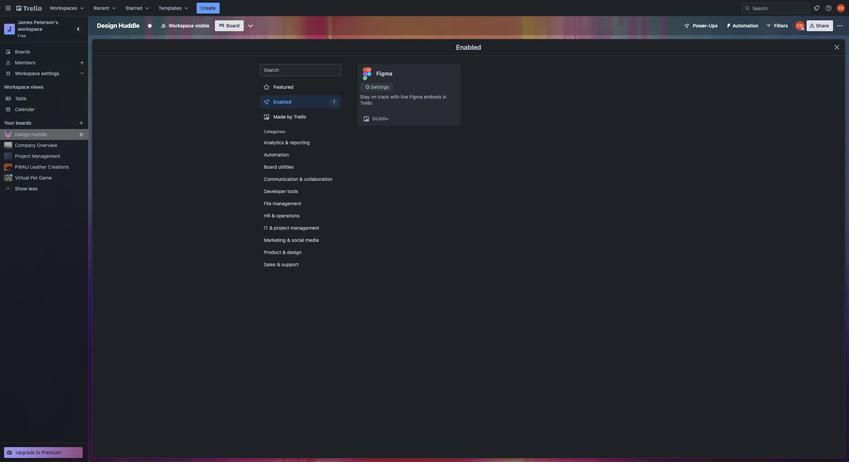 Task type: vqa. For each thing, say whether or not it's contained in the screenshot.
rightmost 'jeremy'
no



Task type: locate. For each thing, give the bounding box(es) containing it.
pet
[[30, 175, 38, 181]]

0 vertical spatial workspace
[[169, 23, 194, 28]]

by
[[287, 114, 293, 120]]

share
[[817, 23, 830, 28]]

company overview
[[15, 142, 57, 148]]

design huddle
[[97, 22, 140, 29], [15, 132, 47, 137]]

workspace visible button
[[157, 20, 214, 31]]

workspace navigation collapse icon image
[[74, 24, 83, 34]]

0 vertical spatial board
[[226, 23, 240, 28]]

company overview link
[[15, 142, 84, 149]]

figma up settings
[[377, 71, 393, 77]]

huddle up "company overview" on the left of page
[[31, 132, 47, 137]]

0 horizontal spatial sm image
[[364, 84, 371, 91]]

management down hr & operations link
[[291, 225, 319, 231]]

workspace down templates dropdown button
[[169, 23, 194, 28]]

add board image
[[79, 120, 84, 126]]

0 vertical spatial design huddle
[[97, 22, 140, 29]]

2 vertical spatial workspace
[[4, 84, 29, 90]]

0 vertical spatial huddle
[[119, 22, 140, 29]]

0 vertical spatial automation
[[733, 23, 759, 28]]

0 horizontal spatial trello
[[294, 114, 306, 120]]

james
[[18, 19, 33, 25]]

0 vertical spatial sm image
[[724, 20, 733, 30]]

developer
[[264, 189, 286, 194]]

create button
[[197, 3, 220, 14]]

board left customize views icon
[[226, 23, 240, 28]]

boards
[[16, 120, 31, 126]]

design huddle down recent popup button on the top
[[97, 22, 140, 29]]

& inside analytics & reporting link
[[285, 140, 289, 146]]

sm image right ups
[[724, 20, 733, 30]]

&
[[285, 140, 289, 146], [300, 176, 303, 182], [272, 213, 275, 219], [270, 225, 273, 231], [287, 237, 291, 243], [283, 250, 286, 255], [277, 262, 280, 268]]

board link
[[215, 20, 244, 31]]

1 horizontal spatial figma
[[410, 94, 423, 100]]

0 vertical spatial figma
[[377, 71, 393, 77]]

members
[[15, 60, 35, 65]]

0 horizontal spatial design
[[15, 132, 30, 137]]

upgrade to premium link
[[4, 448, 83, 459]]

communication & collaboration
[[264, 176, 333, 182]]

sm image inside automation button
[[724, 20, 733, 30]]

pwau leather creations link
[[15, 164, 84, 171]]

& inside product & design link
[[283, 250, 286, 255]]

& right hr
[[272, 213, 275, 219]]

trello
[[360, 100, 372, 106], [294, 114, 306, 120]]

enabled
[[456, 43, 482, 51], [274, 99, 292, 105]]

1 horizontal spatial trello
[[360, 100, 372, 106]]

embeds
[[424, 94, 442, 100]]

0 horizontal spatial automation
[[264, 152, 289, 158]]

automation down search image
[[733, 23, 759, 28]]

design
[[287, 250, 302, 255]]

huddle down the starred
[[119, 22, 140, 29]]

back to home image
[[16, 3, 42, 14]]

design
[[97, 22, 117, 29], [15, 132, 30, 137]]

automation link
[[260, 150, 341, 160]]

1 vertical spatial sm image
[[364, 84, 371, 91]]

figma
[[377, 71, 393, 77], [410, 94, 423, 100]]

workspace inside popup button
[[15, 71, 40, 76]]

developer tools link
[[260, 186, 341, 197]]

& right it
[[270, 225, 273, 231]]

1 vertical spatial design huddle
[[15, 132, 47, 137]]

sm image up stay
[[364, 84, 371, 91]]

project
[[274, 225, 290, 231]]

& right "analytics"
[[285, 140, 289, 146]]

upgrade
[[16, 450, 35, 456]]

starred button
[[122, 3, 153, 14]]

pwau leather creations
[[15, 164, 69, 170]]

0 horizontal spatial huddle
[[31, 132, 47, 137]]

& for analytics
[[285, 140, 289, 146]]

game
[[39, 175, 52, 181]]

analytics & reporting
[[264, 140, 310, 146]]

show
[[15, 186, 27, 192]]

1 vertical spatial design
[[15, 132, 30, 137]]

automation inside automation button
[[733, 23, 759, 28]]

share button
[[807, 20, 834, 31]]

visible
[[195, 23, 209, 28]]

1 vertical spatial trello
[[294, 114, 306, 120]]

communication
[[264, 176, 298, 182]]

1 horizontal spatial sm image
[[724, 20, 733, 30]]

& inside communication & collaboration link
[[300, 176, 303, 182]]

with
[[391, 94, 400, 100]]

automation up board utilities
[[264, 152, 289, 158]]

upgrade to premium
[[16, 450, 61, 456]]

0 horizontal spatial board
[[226, 23, 240, 28]]

james peterson's workspace free
[[18, 19, 60, 38]]

recent button
[[90, 3, 120, 14]]

workspace up table
[[4, 84, 29, 90]]

1 horizontal spatial enabled
[[456, 43, 482, 51]]

james peterson's workspace link
[[18, 19, 60, 32]]

it
[[264, 225, 268, 231]]

members link
[[0, 57, 88, 68]]

open information menu image
[[826, 5, 833, 12]]

1 horizontal spatial design
[[97, 22, 117, 29]]

automation inside automation link
[[264, 152, 289, 158]]

1 vertical spatial workspace
[[15, 71, 40, 76]]

0 horizontal spatial enabled
[[274, 99, 292, 105]]

trello down stay
[[360, 100, 372, 106]]

& inside marketing & social media link
[[287, 237, 291, 243]]

workspace inside button
[[169, 23, 194, 28]]

& right sales
[[277, 262, 280, 268]]

show less button
[[0, 184, 88, 194]]

design down recent popup button on the top
[[97, 22, 117, 29]]

recent
[[94, 5, 109, 11]]

automation
[[733, 23, 759, 28], [264, 152, 289, 158]]

board left utilities
[[264, 164, 277, 170]]

free
[[18, 33, 26, 38]]

collaboration
[[304, 176, 333, 182]]

analytics & reporting link
[[260, 137, 341, 148]]

create
[[201, 5, 216, 11]]

christina overa (christinaovera) image
[[796, 21, 805, 31]]

1 vertical spatial automation
[[264, 152, 289, 158]]

templates button
[[155, 3, 193, 14]]

0 vertical spatial enabled
[[456, 43, 482, 51]]

1 vertical spatial management
[[291, 225, 319, 231]]

sm image for automation button
[[724, 20, 733, 30]]

design up company
[[15, 132, 30, 137]]

creations
[[48, 164, 69, 170]]

1 vertical spatial huddle
[[31, 132, 47, 137]]

sm image for settings link at the top left of page
[[364, 84, 371, 91]]

figma right live
[[410, 94, 423, 100]]

sm image
[[724, 20, 733, 30], [364, 84, 371, 91]]

1 vertical spatial board
[[264, 164, 277, 170]]

design huddle up "company overview" on the left of page
[[15, 132, 47, 137]]

& down board utilities link
[[300, 176, 303, 182]]

workspace down members
[[15, 71, 40, 76]]

filters
[[775, 23, 789, 28]]

in
[[443, 94, 447, 100]]

1 horizontal spatial automation
[[733, 23, 759, 28]]

j
[[8, 25, 11, 33]]

0 vertical spatial trello
[[360, 100, 372, 106]]

workspace settings button
[[0, 68, 88, 79]]

leather
[[30, 164, 47, 170]]

& for communication
[[300, 176, 303, 182]]

1 horizontal spatial huddle
[[119, 22, 140, 29]]

& left design
[[283, 250, 286, 255]]

workspace for workspace settings
[[15, 71, 40, 76]]

1 vertical spatial figma
[[410, 94, 423, 100]]

& inside it & project management link
[[270, 225, 273, 231]]

1 horizontal spatial design huddle
[[97, 22, 140, 29]]

sm image inside settings link
[[364, 84, 371, 91]]

1 horizontal spatial board
[[264, 164, 277, 170]]

management up operations
[[273, 201, 302, 207]]

& for it
[[270, 225, 273, 231]]

& left social
[[287, 237, 291, 243]]

templates
[[159, 5, 182, 11]]

file management link
[[260, 198, 341, 209]]

power-
[[693, 23, 709, 28]]

developer tools
[[264, 189, 298, 194]]

board
[[226, 23, 240, 28], [264, 164, 277, 170]]

trello right by
[[294, 114, 306, 120]]

workspace for workspace visible
[[169, 23, 194, 28]]

0 horizontal spatial figma
[[377, 71, 393, 77]]

utilities
[[278, 164, 294, 170]]

boards
[[15, 49, 30, 55]]

social
[[292, 237, 304, 243]]

0 vertical spatial design
[[97, 22, 117, 29]]

star or unstar board image
[[147, 23, 153, 28]]

& inside hr & operations link
[[272, 213, 275, 219]]

virtual pet game
[[15, 175, 52, 181]]

customize views image
[[247, 22, 254, 29]]

& inside sales & support link
[[277, 262, 280, 268]]



Task type: describe. For each thing, give the bounding box(es) containing it.
categories
[[264, 129, 285, 134]]

figma inside stay on track with live figma embeds in trello
[[410, 94, 423, 100]]

table link
[[15, 95, 84, 102]]

workspace settings
[[15, 71, 59, 76]]

design inside design huddle text box
[[97, 22, 117, 29]]

featured
[[274, 84, 294, 90]]

on
[[371, 94, 377, 100]]

& for product
[[283, 250, 286, 255]]

hr & operations link
[[260, 211, 341, 222]]

marketing & social media link
[[260, 235, 341, 246]]

product & design
[[264, 250, 302, 255]]

Board name text field
[[94, 20, 143, 31]]

christina overa (christinaovera) image
[[838, 4, 846, 12]]

search image
[[745, 5, 751, 11]]

huddle inside text box
[[119, 22, 140, 29]]

j link
[[4, 24, 15, 35]]

tools
[[288, 189, 298, 194]]

starred
[[126, 5, 142, 11]]

workspace visible
[[169, 23, 209, 28]]

0 horizontal spatial design huddle
[[15, 132, 47, 137]]

0 vertical spatial management
[[273, 201, 302, 207]]

hr & operations
[[264, 213, 300, 219]]

company
[[15, 142, 36, 148]]

board utilities
[[264, 164, 294, 170]]

show less
[[15, 186, 37, 192]]

board for board
[[226, 23, 240, 28]]

featured link
[[260, 80, 341, 94]]

1 vertical spatial enabled
[[274, 99, 292, 105]]

your
[[4, 120, 14, 126]]

calendar link
[[15, 106, 84, 113]]

show menu image
[[837, 22, 844, 29]]

product & design link
[[260, 247, 341, 258]]

hr
[[264, 213, 271, 219]]

& for sales
[[277, 262, 280, 268]]

boards link
[[0, 46, 88, 57]]

your boards
[[4, 120, 31, 126]]

it & project management link
[[260, 223, 341, 234]]

primary element
[[0, 0, 850, 16]]

design inside design huddle link
[[15, 132, 30, 137]]

calendar
[[15, 107, 35, 112]]

settings link
[[360, 83, 393, 91]]

filters button
[[765, 20, 791, 31]]

sales & support link
[[260, 259, 341, 270]]

Search text field
[[260, 64, 341, 76]]

settings
[[41, 71, 59, 76]]

overview
[[37, 142, 57, 148]]

& for marketing
[[287, 237, 291, 243]]

starred icon image
[[79, 132, 84, 137]]

made by trello
[[274, 114, 306, 120]]

sales
[[264, 262, 276, 268]]

workspace
[[18, 26, 42, 32]]

file management
[[264, 201, 302, 207]]

table
[[15, 96, 27, 101]]

0 notifications image
[[813, 4, 821, 12]]

track
[[378, 94, 389, 100]]

power-ups button
[[680, 20, 722, 31]]

peterson's
[[34, 19, 58, 25]]

stay on track with live figma embeds in trello
[[360, 94, 447, 106]]

this member is an admin of this board. image
[[802, 27, 805, 31]]

project
[[15, 153, 30, 159]]

marketing
[[264, 237, 286, 243]]

settings
[[371, 84, 389, 90]]

board for board utilities
[[264, 164, 277, 170]]

it & project management
[[264, 225, 319, 231]]

power-ups
[[693, 23, 718, 28]]

workspaces button
[[46, 3, 88, 14]]

ups
[[709, 23, 718, 28]]

analytics
[[264, 140, 284, 146]]

Search field
[[743, 3, 810, 14]]

sales & support
[[264, 262, 299, 268]]

made
[[274, 114, 286, 120]]

project management
[[15, 153, 60, 159]]

product
[[264, 250, 281, 255]]

design huddle link
[[15, 131, 76, 138]]

design huddle inside text box
[[97, 22, 140, 29]]

views
[[31, 84, 43, 90]]

trello inside stay on track with live figma embeds in trello
[[360, 100, 372, 106]]

premium
[[42, 450, 61, 456]]

workspace for workspace views
[[4, 84, 29, 90]]

live
[[401, 94, 408, 100]]

& for hr
[[272, 213, 275, 219]]

virtual pet game link
[[15, 175, 84, 181]]

1
[[333, 99, 335, 104]]

+
[[386, 116, 389, 121]]

pwau
[[15, 164, 29, 170]]

automation button
[[724, 20, 763, 31]]

to
[[36, 450, 40, 456]]

file
[[264, 201, 272, 207]]

operations
[[276, 213, 300, 219]]

your boards with 5 items element
[[4, 119, 69, 127]]

support
[[282, 262, 299, 268]]



